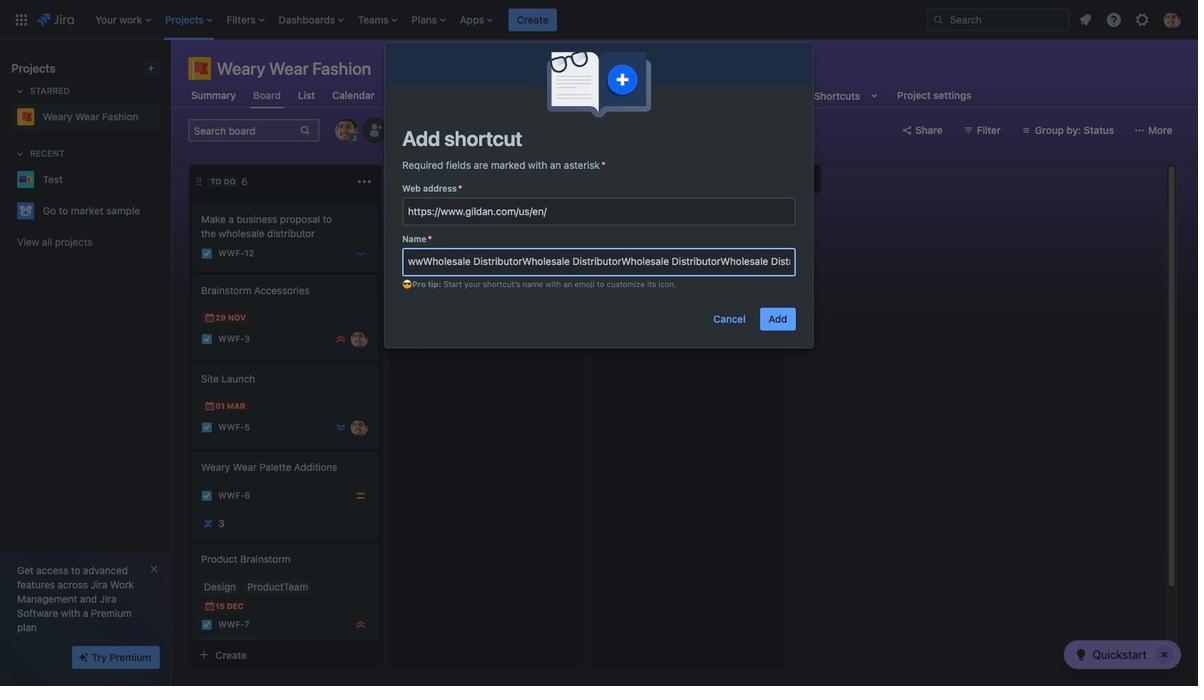 Task type: locate. For each thing, give the bounding box(es) containing it.
task image
[[201, 248, 213, 260], [201, 334, 213, 345]]

1 vertical spatial task image
[[201, 334, 213, 345]]

due date: 29 november 2023 image
[[204, 312, 215, 324], [204, 312, 215, 324]]

1 vertical spatial task image
[[201, 491, 213, 502]]

2 list item from the left
[[161, 0, 217, 40]]

task image for highest image to the right
[[201, 620, 213, 631]]

task image for medium image
[[201, 491, 213, 502]]

2 task image from the top
[[201, 491, 213, 502]]

due date: 29 february 2024 image
[[405, 281, 417, 292]]

Search field
[[927, 8, 1070, 31]]

None search field
[[927, 8, 1070, 31]]

add people image
[[367, 122, 384, 139]]

create column image
[[798, 170, 815, 188]]

dialog
[[385, 43, 813, 348]]

due date: 01 march 2024 image
[[204, 401, 215, 412], [204, 401, 215, 412]]

search image
[[933, 14, 945, 25]]

0 horizontal spatial highest image
[[335, 334, 347, 345]]

task image
[[201, 422, 213, 434], [201, 491, 213, 502], [201, 620, 213, 631]]

dismiss quickstart image
[[1154, 644, 1176, 667]]

due date: 29 february 2024 image
[[405, 281, 417, 292]]

0 vertical spatial highest image
[[335, 334, 347, 345]]

banner
[[0, 0, 1198, 40]]

0 vertical spatial james peterson image
[[552, 300, 569, 317]]

show subtasks image
[[236, 640, 253, 657]]

1 vertical spatial highest image
[[355, 620, 367, 631]]

tab list
[[180, 83, 983, 108]]

1 horizontal spatial highest image
[[355, 620, 367, 631]]

0 vertical spatial task image
[[201, 248, 213, 260]]

highest image
[[335, 334, 347, 345], [355, 620, 367, 631]]

list
[[88, 0, 916, 40], [1073, 7, 1190, 32]]

james peterson image
[[552, 300, 569, 317], [351, 331, 368, 348], [351, 419, 368, 437]]

Search board text field
[[190, 121, 298, 141]]

7 list item from the left
[[456, 0, 497, 40]]

3 task image from the top
[[201, 620, 213, 631]]

jira image
[[37, 11, 74, 28], [37, 11, 74, 28]]

e.g. Atlassian website field
[[404, 250, 795, 275]]

0 horizontal spatial list
[[88, 0, 916, 40]]

0 vertical spatial task image
[[201, 422, 213, 434]]

4 list item from the left
[[274, 0, 348, 40]]

2 vertical spatial task image
[[201, 620, 213, 631]]

2 vertical spatial james peterson image
[[351, 419, 368, 437]]

list item
[[91, 0, 155, 40], [161, 0, 217, 40], [222, 0, 269, 40], [274, 0, 348, 40], [354, 0, 402, 40], [407, 0, 450, 40], [456, 0, 497, 40], [509, 0, 557, 40]]

medium image
[[355, 491, 367, 502]]

1 vertical spatial james peterson image
[[351, 331, 368, 348]]



Task type: vqa. For each thing, say whether or not it's contained in the screenshot.
first list item from the right
yes



Task type: describe. For each thing, give the bounding box(es) containing it.
1 task image from the top
[[201, 422, 213, 434]]

8 list item from the left
[[509, 0, 557, 40]]

primary element
[[9, 0, 916, 40]]

due date: 15 december 2023 image
[[204, 601, 215, 613]]

collapse recent projects image
[[11, 146, 29, 163]]

1 list item from the left
[[91, 0, 155, 40]]

low image
[[355, 248, 367, 260]]

6 list item from the left
[[407, 0, 450, 40]]

3 list item from the left
[[222, 0, 269, 40]]

close premium upgrade banner image
[[148, 564, 160, 576]]

1 horizontal spatial list
[[1073, 7, 1190, 32]]

1 task image from the top
[[201, 248, 213, 260]]

e.g. http://www.atlassian.com url field
[[404, 199, 795, 225]]

lowest image
[[335, 422, 347, 434]]

check image
[[1073, 647, 1090, 664]]

due date: 15 december 2023 image
[[204, 601, 215, 613]]

2 task image from the top
[[201, 334, 213, 345]]

collapse starred projects image
[[11, 83, 29, 100]]

5 list item from the left
[[354, 0, 402, 40]]



